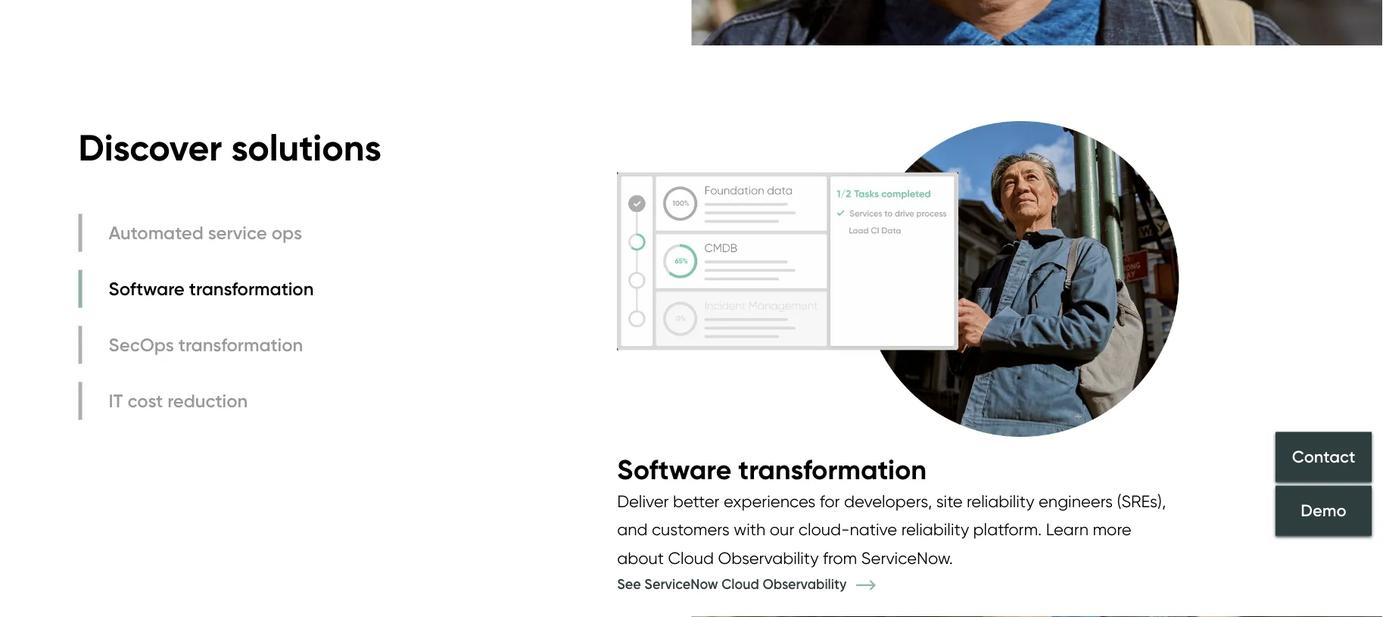 Task type: vqa. For each thing, say whether or not it's contained in the screenshot.
'experience' inside Employee experience Link
no



Task type: locate. For each thing, give the bounding box(es) containing it.
customers
[[652, 520, 730, 540]]

cloud
[[668, 548, 714, 568], [722, 576, 760, 592]]

1 horizontal spatial software
[[617, 453, 732, 487]]

experiences
[[724, 491, 816, 511]]

it cost reduction link
[[78, 382, 318, 420]]

service
[[208, 221, 267, 244]]

reliability down site
[[902, 520, 970, 540]]

software
[[109, 277, 185, 300], [617, 453, 732, 487]]

1 vertical spatial transformation
[[179, 333, 303, 356]]

and
[[617, 520, 648, 540]]

cloud down with
[[722, 576, 760, 592]]

our
[[770, 520, 795, 540]]

automated
[[109, 221, 204, 244]]

reduction
[[168, 390, 248, 412]]

software inside software transformation deliver better experiences for developers, site reliability engineers (sres), and customers with our cloud-native reliability platform. learn more about cloud observability from servicenow.
[[617, 453, 732, 487]]

cloud up servicenow
[[668, 548, 714, 568]]

software transformation
[[109, 277, 314, 300]]

0 horizontal spatial cloud
[[668, 548, 714, 568]]

software inside 'link'
[[109, 277, 185, 300]]

software up secops
[[109, 277, 185, 300]]

cloud inside software transformation deliver better experiences for developers, site reliability engineers (sres), and customers with our cloud-native reliability platform. learn more about cloud observability from servicenow.
[[668, 548, 714, 568]]

cost
[[128, 390, 163, 412]]

secops
[[109, 333, 174, 356]]

transformation inside 'link'
[[189, 277, 314, 300]]

contact link
[[1276, 432, 1372, 482]]

0 vertical spatial cloud
[[668, 548, 714, 568]]

software transformation deliver better experiences for developers, site reliability engineers (sres), and customers with our cloud-native reliability platform. learn more about cloud observability from servicenow.
[[617, 453, 1166, 568]]

see
[[617, 576, 641, 592]]

deliver
[[617, 491, 669, 511]]

ops
[[272, 221, 302, 244]]

transformation down service
[[189, 277, 314, 300]]

engineers
[[1039, 491, 1113, 511]]

go to servicenow account image
[[1294, 21, 1313, 40]]

transformation down software transformation
[[179, 333, 303, 356]]

with
[[734, 520, 766, 540]]

observability
[[718, 548, 819, 568], [763, 576, 847, 592]]

lead the business with software innovation image
[[617, 106, 1180, 452]]

transformation
[[189, 277, 314, 300], [179, 333, 303, 356], [739, 453, 927, 487]]

0 vertical spatial software
[[109, 277, 185, 300]]

transformation for secops transformation
[[179, 333, 303, 356]]

0 horizontal spatial software
[[109, 277, 185, 300]]

contact
[[1293, 446, 1356, 467]]

developers,
[[844, 491, 932, 511]]

transformation inside software transformation deliver better experiences for developers, site reliability engineers (sres), and customers with our cloud-native reliability platform. learn more about cloud observability from servicenow.
[[739, 453, 927, 487]]

solutions
[[231, 125, 381, 170]]

reliability up platform.
[[967, 491, 1035, 511]]

observability up see servicenow cloud observability link
[[718, 548, 819, 568]]

demo
[[1301, 500, 1347, 521]]

software up better
[[617, 453, 732, 487]]

1 horizontal spatial cloud
[[722, 576, 760, 592]]

1 vertical spatial software
[[617, 453, 732, 487]]

platform.
[[974, 520, 1042, 540]]

see servicenow cloud observability link
[[617, 576, 898, 592]]

2 vertical spatial transformation
[[739, 453, 927, 487]]

automated service ops
[[109, 221, 302, 244]]

transformation up for
[[739, 453, 927, 487]]

it
[[109, 390, 123, 412]]

(sres),
[[1118, 491, 1166, 511]]

0 vertical spatial transformation
[[189, 277, 314, 300]]

0 vertical spatial observability
[[718, 548, 819, 568]]

transformation for software transformation deliver better experiences for developers, site reliability engineers (sres), and customers with our cloud-native reliability platform. learn more about cloud observability from servicenow.
[[739, 453, 927, 487]]

native
[[850, 520, 898, 540]]

discover solutions
[[78, 125, 381, 170]]

reliability
[[967, 491, 1035, 511], [902, 520, 970, 540]]

observability down from
[[763, 576, 847, 592]]



Task type: describe. For each thing, give the bounding box(es) containing it.
transformation for software transformation
[[189, 277, 314, 300]]

0 vertical spatial reliability
[[967, 491, 1035, 511]]

software for software transformation deliver better experiences for developers, site reliability engineers (sres), and customers with our cloud-native reliability platform. learn more about cloud observability from servicenow.
[[617, 453, 732, 487]]

for
[[820, 491, 840, 511]]

servicenow
[[645, 576, 718, 592]]

1 vertical spatial observability
[[763, 576, 847, 592]]

learn
[[1046, 520, 1089, 540]]

software for software transformation
[[109, 277, 185, 300]]

1 vertical spatial reliability
[[902, 520, 970, 540]]

software transformation link
[[78, 270, 318, 308]]

secops transformation link
[[78, 326, 318, 364]]

secops transformation
[[109, 333, 303, 356]]

cloud-
[[799, 520, 850, 540]]

automated service ops link
[[78, 214, 318, 252]]

demo link
[[1276, 486, 1372, 536]]

1 vertical spatial cloud
[[722, 576, 760, 592]]

better
[[673, 491, 720, 511]]

see servicenow cloud observability
[[617, 576, 850, 592]]

site
[[937, 491, 963, 511]]

about
[[617, 548, 664, 568]]

discover
[[78, 125, 222, 170]]

it cost reduction
[[109, 390, 248, 412]]

from
[[823, 548, 858, 568]]

observability inside software transformation deliver better experiences for developers, site reliability engineers (sres), and customers with our cloud-native reliability platform. learn more about cloud observability from servicenow.
[[718, 548, 819, 568]]

streamline service delivery for technology excellence image
[[0, 0, 1384, 45]]

servicenow.
[[862, 548, 953, 568]]

more
[[1093, 520, 1132, 540]]



